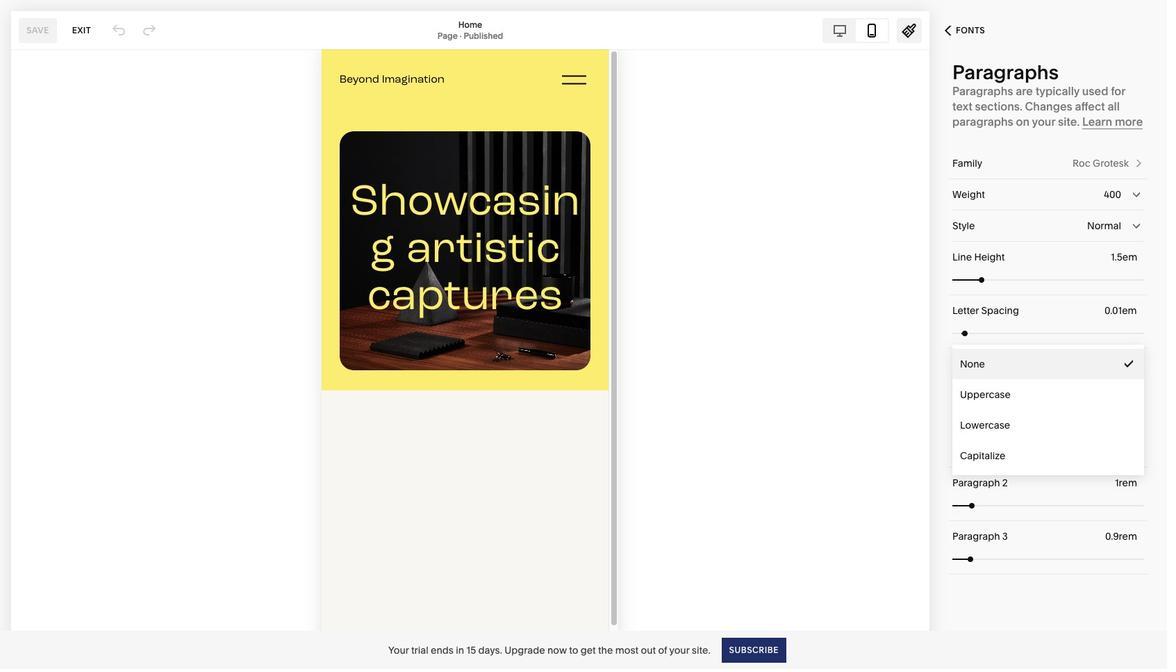Task type: vqa. For each thing, say whether or not it's contained in the screenshot.
Third Party Tools Permissions & Ownership Billing Developer Tools
no



Task type: describe. For each thing, give the bounding box(es) containing it.
more
[[1116, 115, 1144, 129]]

text
[[953, 358, 972, 371]]

3
[[1003, 530, 1009, 543]]

save button
[[19, 18, 57, 43]]

are
[[1016, 84, 1034, 98]]

paragraphs are typically used for text sections. changes affect all paragraphs on your site.
[[953, 84, 1126, 129]]

exit
[[72, 25, 91, 35]]

published
[[464, 30, 503, 41]]

0 horizontal spatial site.
[[692, 644, 711, 657]]

of
[[659, 644, 668, 657]]

height
[[975, 251, 1005, 263]]

Paragraph 3 range field
[[953, 544, 1145, 575]]

home page · published
[[438, 19, 503, 41]]

·
[[460, 30, 462, 41]]

used
[[1083, 84, 1109, 98]]

Text Transform field
[[953, 349, 1145, 380]]

paragraph for paragraph 2
[[953, 477, 1001, 489]]

grotesk
[[1094, 157, 1130, 170]]

Letter Spacing text field
[[1105, 303, 1141, 318]]

exit button
[[64, 18, 99, 43]]

paragraph 2
[[953, 477, 1009, 489]]

text
[[953, 99, 973, 113]]

save
[[26, 25, 49, 35]]

home
[[459, 19, 483, 30]]

Paragraph 2 range field
[[953, 490, 1145, 521]]

1 vertical spatial your
[[670, 644, 690, 657]]

text transform
[[953, 358, 1020, 371]]

get
[[581, 644, 596, 657]]

on
[[1017, 115, 1030, 129]]

letter
[[953, 304, 980, 317]]

affect
[[1076, 99, 1106, 113]]

paragraph 1
[[953, 423, 1007, 436]]

paragraph for paragraph 1
[[953, 423, 1001, 436]]

typically
[[1036, 84, 1080, 98]]

learn more link
[[1083, 115, 1144, 129]]

spacing
[[982, 304, 1020, 317]]

paragraphs for paragraphs
[[953, 60, 1059, 84]]

list box containing none
[[953, 349, 1145, 471]]

1
[[1003, 423, 1007, 436]]

roc grotesk
[[1073, 157, 1130, 170]]



Task type: locate. For each thing, give the bounding box(es) containing it.
Paragraph 1 range field
[[953, 437, 1145, 467]]

1 horizontal spatial site.
[[1059, 115, 1080, 129]]

size
[[953, 405, 969, 412]]

2 paragraphs from the top
[[953, 84, 1014, 98]]

0 vertical spatial site.
[[1059, 115, 1080, 129]]

list box
[[953, 349, 1145, 471]]

your down changes
[[1033, 115, 1056, 129]]

1 vertical spatial site.
[[692, 644, 711, 657]]

site. right of
[[692, 644, 711, 657]]

uppercase
[[961, 389, 1011, 401]]

line height
[[953, 251, 1005, 263]]

lowercase
[[961, 419, 1011, 432]]

paragraph for paragraph 3
[[953, 530, 1001, 543]]

paragraphs
[[953, 115, 1014, 129]]

your trial ends in 15 days. upgrade now to get the most out of your site.
[[389, 644, 711, 657]]

changes
[[1026, 99, 1073, 113]]

family
[[953, 157, 983, 170]]

learn
[[1083, 115, 1113, 129]]

paragraph down capitalize
[[953, 477, 1001, 489]]

2
[[1003, 477, 1009, 489]]

for
[[1112, 84, 1126, 98]]

ends
[[431, 644, 454, 657]]

upgrade
[[505, 644, 545, 657]]

2 paragraph from the top
[[953, 477, 1001, 489]]

site.
[[1059, 115, 1080, 129], [692, 644, 711, 657]]

fonts
[[957, 25, 986, 35]]

fonts button
[[930, 15, 1001, 46]]

days.
[[479, 644, 503, 657]]

your
[[389, 644, 409, 657]]

1 paragraphs from the top
[[953, 60, 1059, 84]]

Line Height text field
[[1112, 250, 1141, 265]]

the
[[599, 644, 613, 657]]

now
[[548, 644, 567, 657]]

out
[[641, 644, 656, 657]]

paragraph left 3
[[953, 530, 1001, 543]]

3 paragraph from the top
[[953, 530, 1001, 543]]

1 vertical spatial paragraph
[[953, 477, 1001, 489]]

0 horizontal spatial your
[[670, 644, 690, 657]]

paragraphs inside paragraphs are typically used for text sections. changes affect all paragraphs on your site.
[[953, 84, 1014, 98]]

2 vertical spatial paragraph
[[953, 530, 1001, 543]]

all
[[1108, 99, 1120, 113]]

page
[[438, 30, 458, 41]]

Paragraph 2 text field
[[1116, 475, 1141, 491]]

line
[[953, 251, 973, 263]]

in
[[456, 644, 464, 657]]

Letter Spacing range field
[[953, 318, 1145, 349]]

to
[[569, 644, 579, 657]]

paragraph 3
[[953, 530, 1009, 543]]

none
[[961, 358, 986, 371]]

0 vertical spatial paragraph
[[953, 423, 1001, 436]]

paragraph
[[953, 423, 1001, 436], [953, 477, 1001, 489], [953, 530, 1001, 543]]

capitalize
[[961, 450, 1006, 462]]

tab list
[[824, 19, 888, 41]]

paragraph down size
[[953, 423, 1001, 436]]

paragraphs
[[953, 60, 1059, 84], [953, 84, 1014, 98]]

roc
[[1073, 157, 1091, 170]]

most
[[616, 644, 639, 657]]

15
[[467, 644, 476, 657]]

paragraphs for paragraphs are typically used for text sections. changes affect all paragraphs on your site.
[[953, 84, 1014, 98]]

0 vertical spatial your
[[1033, 115, 1056, 129]]

trial
[[412, 644, 429, 657]]

transform
[[974, 358, 1020, 371]]

site. inside paragraphs are typically used for text sections. changes affect all paragraphs on your site.
[[1059, 115, 1080, 129]]

Paragraph 3 text field
[[1106, 529, 1141, 544]]

Line Height range field
[[953, 265, 1145, 295]]

your
[[1033, 115, 1056, 129], [670, 644, 690, 657]]

site. down changes
[[1059, 115, 1080, 129]]

your right of
[[670, 644, 690, 657]]

1 horizontal spatial your
[[1033, 115, 1056, 129]]

learn more
[[1083, 115, 1144, 129]]

1 paragraph from the top
[[953, 423, 1001, 436]]

your inside paragraphs are typically used for text sections. changes affect all paragraphs on your site.
[[1033, 115, 1056, 129]]

letter spacing
[[953, 304, 1020, 317]]

sections.
[[976, 99, 1023, 113]]



